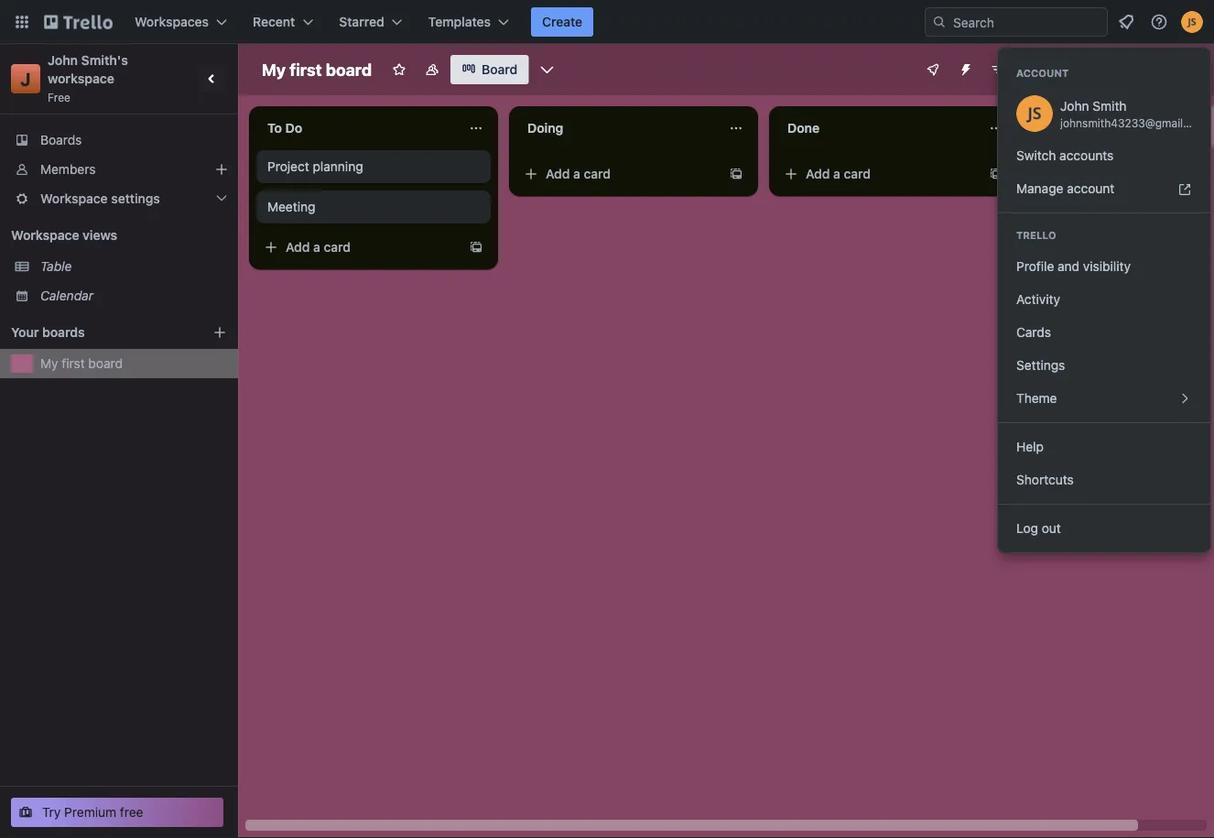 Task type: vqa. For each thing, say whether or not it's contained in the screenshot.
'First' in the Board Name 'text box'
yes



Task type: describe. For each thing, give the bounding box(es) containing it.
workspace visible image
[[425, 62, 440, 77]]

account
[[1017, 67, 1069, 79]]

manage account link
[[998, 172, 1211, 205]]

create from template… image for done
[[989, 167, 1004, 181]]

add another list
[[1062, 119, 1158, 134]]

j
[[20, 68, 31, 89]]

help link
[[998, 430, 1211, 463]]

my first board link
[[40, 354, 227, 373]]

primary element
[[0, 0, 1215, 44]]

boards
[[42, 325, 85, 340]]

accounts
[[1060, 148, 1114, 163]]

shortcuts
[[1017, 472, 1074, 487]]

free
[[48, 91, 71, 104]]

to
[[267, 120, 282, 136]]

theme
[[1017, 391, 1057, 406]]

activity link
[[998, 283, 1211, 316]]

another
[[1090, 119, 1137, 134]]

templates
[[428, 14, 491, 29]]

free
[[120, 805, 143, 820]]

premium
[[64, 805, 116, 820]]

Doing text field
[[517, 114, 718, 143]]

manage account
[[1017, 181, 1115, 196]]

out
[[1042, 521, 1061, 536]]

profile and visibility link
[[998, 250, 1211, 283]]

activity
[[1017, 292, 1061, 307]]

john smith's workspace free
[[48, 53, 131, 104]]

workspace for workspace settings
[[40, 191, 108, 206]]

add board image
[[212, 325, 227, 340]]

add for to do
[[286, 240, 310, 255]]

automation image
[[951, 55, 977, 81]]

meeting
[[267, 199, 315, 214]]

members link
[[0, 155, 238, 184]]

board
[[482, 62, 518, 77]]

card for doing
[[584, 166, 611, 181]]

1 vertical spatial my first board
[[40, 356, 123, 371]]

1 vertical spatial john smith (johnsmith38824343) image
[[1069, 57, 1094, 82]]

j link
[[11, 64, 40, 93]]

john smith (johnsmith38824343) image
[[1017, 95, 1053, 132]]

profile and visibility
[[1017, 259, 1131, 274]]

doing
[[528, 120, 564, 136]]

board link
[[451, 55, 529, 84]]

table link
[[40, 257, 227, 276]]

theme button
[[998, 382, 1211, 415]]

johnsmith43233@gmail.com
[[1061, 116, 1209, 129]]

done
[[788, 120, 820, 136]]

settings
[[1017, 358, 1066, 373]]

power ups image
[[926, 62, 940, 77]]

add another list button
[[1030, 106, 1215, 147]]

0 notifications image
[[1116, 11, 1138, 33]]

open information menu image
[[1150, 13, 1169, 31]]

workspace views
[[11, 228, 117, 243]]

planning
[[313, 159, 363, 174]]

your
[[11, 325, 39, 340]]

settings
[[111, 191, 160, 206]]

members
[[40, 162, 96, 177]]

shortcuts button
[[998, 463, 1211, 496]]

cards
[[1017, 325, 1052, 340]]

create from template… image for doing
[[729, 167, 744, 181]]

log
[[1017, 521, 1039, 536]]

card for done
[[844, 166, 871, 181]]

To Do text field
[[256, 114, 458, 143]]

john for johnsmith43233@gmail.com
[[1061, 98, 1090, 114]]

workspace settings button
[[0, 184, 238, 213]]



Task type: locate. For each thing, give the bounding box(es) containing it.
2 horizontal spatial create from template… image
[[989, 167, 1004, 181]]

workspace settings
[[40, 191, 160, 206]]

starred
[[339, 14, 384, 29]]

add a card button for done
[[777, 159, 982, 189]]

0 vertical spatial workspace
[[40, 191, 108, 206]]

0 horizontal spatial add a card button
[[256, 233, 462, 262]]

Done text field
[[777, 114, 978, 143]]

card down the meeting link
[[324, 240, 351, 255]]

try premium free
[[42, 805, 143, 820]]

workspace down 'members'
[[40, 191, 108, 206]]

recent
[[253, 14, 295, 29]]

try
[[42, 805, 61, 820]]

recent button
[[242, 7, 325, 37]]

0 horizontal spatial my first board
[[40, 356, 123, 371]]

card down the doing "text field"
[[584, 166, 611, 181]]

a for doing
[[573, 166, 581, 181]]

switch accounts link
[[998, 139, 1211, 172]]

workspace navigation collapse icon image
[[200, 66, 225, 92]]

filters
[[1012, 62, 1049, 77]]

john smith (johnsmith38824343) image
[[1182, 11, 1204, 33], [1069, 57, 1094, 82]]

log out
[[1017, 521, 1061, 536]]

0 horizontal spatial my
[[40, 356, 58, 371]]

0 horizontal spatial card
[[324, 240, 351, 255]]

help
[[1017, 439, 1044, 454]]

my down your boards
[[40, 356, 58, 371]]

1 vertical spatial board
[[88, 356, 123, 371]]

board
[[326, 60, 372, 79], [88, 356, 123, 371]]

john left smith on the right of page
[[1061, 98, 1090, 114]]

add a card button down the done text box
[[777, 159, 982, 189]]

add a card button for doing
[[517, 159, 722, 189]]

smith's
[[81, 53, 128, 68]]

my down the recent
[[262, 60, 286, 79]]

project
[[267, 159, 309, 174]]

2 horizontal spatial card
[[844, 166, 871, 181]]

john
[[48, 53, 78, 68], [1061, 98, 1090, 114]]

Board name text field
[[253, 55, 381, 84]]

1 vertical spatial my
[[40, 356, 58, 371]]

create from template… image for to do
[[469, 240, 484, 255]]

a down the done text box
[[834, 166, 841, 181]]

workspaces button
[[124, 7, 238, 37]]

2 horizontal spatial add a card
[[806, 166, 871, 181]]

board down 'your boards with 1 items' element
[[88, 356, 123, 371]]

workspace
[[48, 71, 114, 86]]

card for to do
[[324, 240, 351, 255]]

add
[[1062, 119, 1087, 134], [546, 166, 570, 181], [806, 166, 830, 181], [286, 240, 310, 255]]

my first board inside board name text field
[[262, 60, 372, 79]]

Search field
[[947, 8, 1107, 36]]

switch accounts
[[1017, 148, 1114, 163]]

customize views image
[[538, 60, 556, 79]]

add for done
[[806, 166, 830, 181]]

workspace inside workspace settings popup button
[[40, 191, 108, 206]]

boards
[[40, 132, 82, 147]]

calendar
[[40, 288, 93, 303]]

add down doing
[[546, 166, 570, 181]]

my first board
[[262, 60, 372, 79], [40, 356, 123, 371]]

cards link
[[998, 316, 1211, 349]]

starred button
[[328, 7, 414, 37]]

add inside button
[[1062, 119, 1087, 134]]

0 vertical spatial john
[[48, 53, 78, 68]]

visibility
[[1083, 259, 1131, 274]]

0 vertical spatial my
[[262, 60, 286, 79]]

john for workspace
[[48, 53, 78, 68]]

a
[[573, 166, 581, 181], [834, 166, 841, 181], [313, 240, 320, 255]]

settings link
[[998, 349, 1211, 382]]

0 horizontal spatial john
[[48, 53, 78, 68]]

2 horizontal spatial add a card button
[[777, 159, 982, 189]]

add a card button down the meeting link
[[256, 233, 462, 262]]

0 horizontal spatial board
[[88, 356, 123, 371]]

my first board down recent popup button
[[262, 60, 372, 79]]

add for doing
[[546, 166, 570, 181]]

john smith (johnsmith38824343) image right open information menu icon
[[1182, 11, 1204, 33]]

add a card for to do
[[286, 240, 351, 255]]

0 horizontal spatial a
[[313, 240, 320, 255]]

and
[[1058, 259, 1080, 274]]

log out button
[[998, 512, 1211, 545]]

add up switch accounts
[[1062, 119, 1087, 134]]

your boards with 1 items element
[[11, 321, 185, 343]]

add a card button
[[517, 159, 722, 189], [777, 159, 982, 189], [256, 233, 462, 262]]

1 vertical spatial workspace
[[11, 228, 79, 243]]

john smith (johnsmith38824343) image inside primary element
[[1182, 11, 1204, 33]]

calendar link
[[40, 287, 227, 305]]

project planning
[[267, 159, 363, 174]]

account
[[1067, 181, 1115, 196]]

0 horizontal spatial add a card
[[286, 240, 351, 255]]

1 horizontal spatial my first board
[[262, 60, 372, 79]]

board inside text field
[[326, 60, 372, 79]]

create
[[542, 14, 583, 29]]

my first board down 'your boards with 1 items' element
[[40, 356, 123, 371]]

0 vertical spatial john smith (johnsmith38824343) image
[[1182, 11, 1204, 33]]

trello
[[1017, 229, 1057, 241]]

manage
[[1017, 181, 1064, 196]]

back to home image
[[44, 7, 113, 37]]

templates button
[[417, 7, 520, 37]]

smith
[[1093, 98, 1127, 114]]

a for to do
[[313, 240, 320, 255]]

table
[[40, 259, 72, 274]]

add a card for doing
[[546, 166, 611, 181]]

list
[[1140, 119, 1158, 134]]

filters button
[[984, 55, 1055, 84]]

project planning link
[[267, 158, 480, 176]]

add down done
[[806, 166, 830, 181]]

2 horizontal spatial a
[[834, 166, 841, 181]]

0 horizontal spatial john smith (johnsmith38824343) image
[[1069, 57, 1094, 82]]

0 vertical spatial my first board
[[262, 60, 372, 79]]

john inside john smith's workspace free
[[48, 53, 78, 68]]

to do
[[267, 120, 302, 136]]

1 horizontal spatial board
[[326, 60, 372, 79]]

card
[[584, 166, 611, 181], [844, 166, 871, 181], [324, 240, 351, 255]]

first
[[290, 60, 322, 79], [62, 356, 85, 371]]

add a card
[[546, 166, 611, 181], [806, 166, 871, 181], [286, 240, 351, 255]]

1 horizontal spatial add a card
[[546, 166, 611, 181]]

switch
[[1017, 148, 1056, 163]]

1 horizontal spatial add a card button
[[517, 159, 722, 189]]

1 horizontal spatial create from template… image
[[729, 167, 744, 181]]

my inside board name text field
[[262, 60, 286, 79]]

add a card down done
[[806, 166, 871, 181]]

do
[[285, 120, 302, 136]]

john up workspace
[[48, 53, 78, 68]]

search image
[[932, 15, 947, 29]]

1 horizontal spatial first
[[290, 60, 322, 79]]

workspace for workspace views
[[11, 228, 79, 243]]

john smith johnsmith43233@gmail.com
[[1061, 98, 1209, 129]]

boards link
[[0, 125, 238, 155]]

your boards
[[11, 325, 85, 340]]

john smith's workspace link
[[48, 53, 131, 86]]

board down starred
[[326, 60, 372, 79]]

john inside john smith johnsmith43233@gmail.com
[[1061, 98, 1090, 114]]

star or unstar board image
[[392, 62, 407, 77]]

my
[[262, 60, 286, 79], [40, 356, 58, 371]]

card down the done text box
[[844, 166, 871, 181]]

a down the doing "text field"
[[573, 166, 581, 181]]

workspaces
[[135, 14, 209, 29]]

a down meeting
[[313, 240, 320, 255]]

add a card button down the doing "text field"
[[517, 159, 722, 189]]

try premium free button
[[11, 798, 223, 827]]

create from template… image
[[729, 167, 744, 181], [989, 167, 1004, 181], [469, 240, 484, 255]]

0 vertical spatial board
[[326, 60, 372, 79]]

first down recent popup button
[[290, 60, 322, 79]]

0 horizontal spatial first
[[62, 356, 85, 371]]

1 horizontal spatial john smith (johnsmith38824343) image
[[1182, 11, 1204, 33]]

1 horizontal spatial my
[[262, 60, 286, 79]]

0 vertical spatial first
[[290, 60, 322, 79]]

add a card down meeting
[[286, 240, 351, 255]]

workspace up table
[[11, 228, 79, 243]]

1 horizontal spatial card
[[584, 166, 611, 181]]

add a card for done
[[806, 166, 871, 181]]

first inside board name text field
[[290, 60, 322, 79]]

views
[[83, 228, 117, 243]]

1 horizontal spatial john
[[1061, 98, 1090, 114]]

add a card button for to do
[[256, 233, 462, 262]]

a for done
[[834, 166, 841, 181]]

1 vertical spatial john
[[1061, 98, 1090, 114]]

first down boards
[[62, 356, 85, 371]]

add a card down doing
[[546, 166, 611, 181]]

workspace
[[40, 191, 108, 206], [11, 228, 79, 243]]

meeting link
[[267, 198, 480, 216]]

add down meeting
[[286, 240, 310, 255]]

create button
[[531, 7, 594, 37]]

profile
[[1017, 259, 1055, 274]]

john smith (johnsmith38824343) image up smith on the right of page
[[1069, 57, 1094, 82]]

0 horizontal spatial create from template… image
[[469, 240, 484, 255]]

1 vertical spatial first
[[62, 356, 85, 371]]

1 horizontal spatial a
[[573, 166, 581, 181]]



